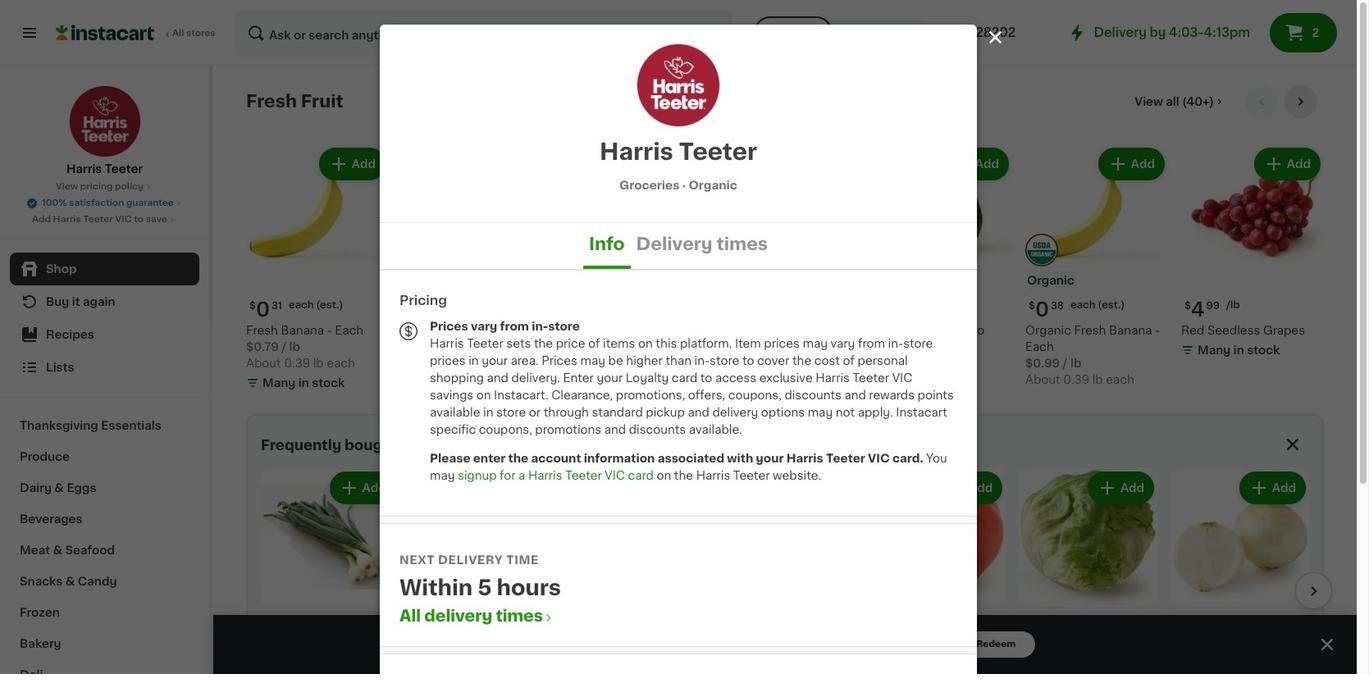 Task type: locate. For each thing, give the bounding box(es) containing it.
each right 38 at the top
[[1071, 300, 1096, 310]]

$ inside $ 0 31
[[249, 301, 256, 311]]

essentials
[[101, 420, 161, 432], [701, 638, 776, 651]]

for
[[500, 470, 516, 482]]

1 vertical spatial /
[[1063, 358, 1068, 369]]

red up tomatoes
[[903, 645, 926, 656]]

harris teeter logo image up view pricing policy at the top
[[69, 85, 141, 158]]

(est.) inside $0.31 each (estimated) element
[[316, 300, 343, 310]]

to inside add harris teeter vic to save link
[[134, 215, 144, 224]]

vic up rewards
[[892, 372, 912, 384]]

delivery
[[1094, 26, 1147, 39], [636, 235, 713, 253]]

99 for 4
[[1206, 301, 1220, 311]]

pricing
[[400, 294, 447, 307]]

0.39 down $0.38 each (estimated) element
[[1063, 374, 1090, 386]]

in
[[610, 345, 621, 356], [922, 345, 933, 356], [1234, 345, 1244, 356], [469, 355, 479, 367], [454, 361, 465, 372], [298, 377, 309, 389], [483, 407, 493, 418]]

next delivery time
[[400, 555, 539, 566]]

your down be
[[597, 372, 623, 384]]

0 vertical spatial ct
[[633, 158, 646, 170]]

product group containing 1
[[1019, 468, 1158, 674]]

potato right off
[[603, 645, 641, 656]]

frequently bought together
[[261, 439, 466, 452]]

many in stock for ripe
[[886, 345, 968, 356]]

about down $0.99 in the bottom right of the page
[[1025, 374, 1060, 386]]

2 vertical spatial delivery
[[424, 609, 492, 624]]

view inside popup button
[[1135, 96, 1163, 107]]

each
[[289, 300, 314, 310], [1071, 300, 1096, 310], [327, 358, 355, 369], [1106, 374, 1134, 386], [458, 620, 483, 630]]

on down shopping
[[476, 390, 491, 401]]

each inside fresh banana - each $0.79 / lb about 0.39 lb each
[[335, 325, 364, 336]]

2 banana from the left
[[1109, 325, 1152, 336]]

main content
[[213, 66, 1357, 674]]

prices
[[430, 321, 468, 332], [542, 355, 578, 367]]

view for view all (40+)
[[1135, 96, 1163, 107]]

& for meat
[[53, 545, 62, 556]]

thanksgiving essentials link
[[10, 410, 199, 441]]

/ inside organic fresh banana - each $0.99 / lb about 0.39 lb each
[[1063, 358, 1068, 369]]

delivery inside delivery times tab
[[636, 235, 713, 253]]

avocado
[[934, 325, 985, 336]]

0 inside section
[[422, 620, 436, 639]]

redeem button
[[956, 632, 1036, 658]]

vary up container
[[471, 321, 497, 332]]

each (est.) right 38 at the top
[[1071, 300, 1125, 310]]

large inside large red beefsteak tomatoes
[[867, 645, 900, 656]]

add button for large red beefsteak tomatoes
[[938, 473, 1001, 503]]

beverages link
[[10, 504, 199, 535]]

0 vertical spatial card
[[672, 372, 697, 384]]

None search field
[[235, 10, 732, 56]]

next
[[400, 555, 435, 566]]

delivery inside all delivery times 
[[424, 609, 492, 624]]

/ right $0.99 in the bottom right of the page
[[1063, 358, 1068, 369]]

0 horizontal spatial harris teeter logo image
[[69, 85, 141, 158]]

5
[[412, 300, 425, 319], [478, 578, 492, 599]]

ct inside section
[[787, 482, 799, 494]]

add button for iceberg lettuce
[[1089, 473, 1153, 503]]

harris teeter logo image inside harris teeter link
[[69, 85, 141, 158]]

& for snacks
[[65, 576, 75, 587]]

stock down container
[[468, 361, 501, 372]]

0 horizontal spatial potato
[[456, 645, 494, 656]]

snacks & candy link
[[10, 566, 199, 597]]

0 vertical spatial prices
[[430, 321, 468, 332]]

0 horizontal spatial -
[[327, 325, 332, 336]]

- inside fresh banana - each $0.79 / lb about 0.39 lb each
[[327, 325, 332, 336]]

bakery link
[[10, 628, 199, 660]]

in- up personal
[[888, 338, 903, 349]]

groceries · organic
[[619, 180, 737, 191]]

1 horizontal spatial your
[[597, 372, 623, 384]]

stock
[[624, 345, 657, 356], [935, 345, 968, 356], [1247, 345, 1280, 356], [468, 361, 501, 372], [312, 377, 345, 389]]

(est.) down within 5 hours
[[486, 620, 513, 630]]

- down $0.38 each (estimated) element
[[1155, 325, 1160, 336]]

(est.) inside $0.38 each (estimated) element
[[1098, 300, 1125, 310]]

of right cost at right
[[843, 355, 855, 367]]

dairy & eggs link
[[10, 473, 199, 504]]

teeter up · on the top
[[679, 140, 757, 163]]

vary up cost at right
[[831, 338, 855, 349]]

thanksgiving up produce
[[20, 420, 98, 432]]

99 inside $ 5 99
[[426, 301, 440, 311]]

1 vertical spatial on
[[476, 390, 491, 401]]

2 oz from the left
[[724, 341, 738, 353]]

1 horizontal spatial view
[[1135, 96, 1163, 107]]

1 horizontal spatial times
[[717, 235, 768, 253]]

0 horizontal spatial harris teeter
[[66, 163, 143, 175]]

0 horizontal spatial about
[[246, 358, 281, 369]]

1 horizontal spatial harris teeter logo image
[[637, 44, 719, 126]]

product group containing 4 ct
[[558, 144, 701, 362]]

$ for $ 1 iceberg lettuce
[[1022, 621, 1029, 631]]

(est.) for $ 0 31
[[316, 300, 343, 310]]

stock right be
[[624, 345, 657, 356]]

1 vertical spatial delivery
[[636, 235, 713, 253]]

1 vertical spatial &
[[53, 545, 62, 556]]

harris teeter logo image
[[637, 44, 719, 126], [69, 85, 141, 158]]

delivery up available.
[[712, 407, 758, 418]]

-
[[327, 325, 332, 336], [1155, 325, 1160, 336]]

4 up groceries
[[623, 158, 631, 170]]

99 inside $ 4 99
[[1206, 301, 1220, 311]]

5 for within
[[478, 578, 492, 599]]

harris up groceries
[[600, 140, 673, 163]]

2 each (est.) from the left
[[1071, 300, 1125, 310]]

essentials up produce link
[[101, 420, 161, 432]]

1 vertical spatial discounts
[[629, 424, 686, 436]]

2 horizontal spatial in-
[[888, 338, 903, 349]]

to up tomatoes
[[874, 638, 888, 651]]

fresh for fresh banana - each $0.79 / lb about 0.39 lb each
[[246, 325, 278, 336]]

oz right 9
[[724, 341, 738, 353]]

your right the with
[[756, 453, 784, 464]]

please
[[430, 453, 470, 464]]

signup
[[458, 470, 497, 482]]

0 horizontal spatial vary
[[471, 321, 497, 332]]

0 vertical spatial on
[[638, 338, 653, 349]]

0 horizontal spatial in-
[[532, 321, 548, 332]]

0 horizontal spatial ct
[[633, 158, 646, 170]]

tomatoes
[[867, 661, 924, 673]]

oz inside the raspberries 9 oz
[[724, 341, 738, 353]]

enter
[[563, 372, 594, 384]]

product group containing raspberries
[[714, 144, 856, 370]]

1 vertical spatial coupons,
[[479, 424, 532, 436]]

1 vertical spatial red
[[903, 645, 926, 656]]

instacart logo image
[[56, 23, 154, 43]]

0 for $ 0 38
[[1035, 300, 1049, 319]]

fresh fruit
[[246, 93, 344, 110]]

discounts down pickup
[[629, 424, 686, 436]]

$ inside the $ 0 80 each (est.)
[[416, 621, 422, 631]]

$ left "31"
[[249, 301, 256, 311]]

1 horizontal spatial discounts
[[785, 390, 842, 401]]

prices down the price on the left of page
[[542, 355, 578, 367]]

80
[[438, 621, 452, 631]]

add button for red seedless grapes
[[1256, 149, 1319, 179]]

tab list
[[380, 223, 977, 269]]

ct
[[633, 158, 646, 170], [787, 482, 799, 494]]

99 for 5
[[426, 301, 440, 311]]

organic inside organic fresh banana - each $0.99 / lb about 0.39 lb each
[[1025, 325, 1071, 336]]

/ inside fresh banana - each $0.79 / lb about 0.39 lb each
[[282, 341, 286, 353]]

all inside all delivery times 
[[400, 609, 421, 624]]

2 - from the left
[[1155, 325, 1160, 336]]

harris down cost at right
[[816, 372, 850, 384]]

many down seedless
[[1198, 345, 1231, 356]]

your down sets
[[482, 355, 508, 367]]

1 vertical spatial times
[[496, 609, 543, 624]]

greens
[[716, 661, 758, 673]]

1 horizontal spatial 0
[[422, 620, 436, 639]]

product group containing 7 ct
[[716, 468, 854, 674]]

$ left 80 at the left bottom
[[416, 621, 422, 631]]

0 horizontal spatial prices
[[430, 355, 466, 367]]

product group
[[246, 144, 389, 395], [558, 144, 701, 362], [714, 144, 856, 370], [870, 144, 1012, 362], [1025, 144, 1168, 388], [1181, 144, 1324, 362], [261, 468, 399, 674], [413, 468, 551, 674], [564, 468, 703, 674], [716, 468, 854, 674], [867, 468, 1006, 674], [1019, 468, 1158, 674], [1171, 468, 1309, 674]]

many up the savings
[[418, 361, 451, 372]]

0 vertical spatial /
[[282, 341, 286, 353]]

vic inside the prices vary from in-store harris teeter sets the price of items on this platform. item prices may vary from in-store prices in your area. prices may be higher than in-store to cover the cost of personal shopping and delivery. enter your loyalty card to access exclusive harris teeter vic savings on instacart. clearance, promotions, offers, coupons, discounts and rewards points available in store or through standard pickup and delivery options may not apply. instacart specific coupons, promotions and discounts available.
[[892, 372, 912, 384]]

view left all
[[1135, 96, 1163, 107]]

1 vertical spatial ct
[[787, 482, 799, 494]]

item carousel region
[[246, 85, 1324, 401], [261, 462, 1332, 674]]

on down please enter the account information associated with your harris teeter vic card.
[[657, 470, 671, 482]]

0 vertical spatial essentials
[[101, 420, 161, 432]]

section
[[246, 414, 1332, 674]]

sets
[[506, 338, 531, 349]]

1 99 from the left
[[426, 301, 440, 311]]

$ up 
[[405, 301, 412, 311]]

0 vertical spatial all
[[172, 29, 184, 38]]

2 vertical spatial in-
[[694, 355, 710, 367]]

1 vertical spatial view
[[56, 182, 78, 191]]

0 horizontal spatial (est.)
[[316, 300, 343, 310]]

delivery for time
[[438, 555, 503, 566]]

delivery up the 'russet potato'
[[424, 609, 492, 624]]

produce link
[[10, 441, 199, 473]]

0 horizontal spatial card
[[628, 470, 654, 482]]

all left 80 at the left bottom
[[400, 609, 421, 624]]

0 vertical spatial thanksgiving
[[20, 420, 98, 432]]

0 horizontal spatial 0.39
[[284, 358, 310, 369]]

potato for russet potato
[[456, 645, 494, 656]]

2 vertical spatial your
[[756, 453, 784, 464]]

many down ripe
[[886, 345, 919, 356]]

many in stock for lemon
[[574, 345, 657, 356]]

fresh inside fresh banana - each $0.79 / lb about 0.39 lb each
[[246, 325, 278, 336]]

organic right · on the top
[[689, 180, 737, 191]]

$ inside $ 5 99
[[405, 301, 412, 311]]

harris teeter up view pricing policy link
[[66, 163, 143, 175]]

0 left 80 at the left bottom
[[422, 620, 436, 639]]

1 horizontal spatial each (est.)
[[1071, 300, 1125, 310]]

1 horizontal spatial of
[[843, 355, 855, 367]]

add button
[[321, 149, 384, 179], [944, 149, 1007, 179], [1100, 149, 1163, 179], [1256, 149, 1319, 179], [331, 473, 394, 503], [483, 473, 546, 503], [634, 473, 698, 503], [938, 473, 1001, 503], [1089, 473, 1153, 503], [1241, 473, 1304, 503]]

coupons, down access
[[728, 390, 782, 401]]

4 left /lb
[[1191, 300, 1205, 319]]

0 horizontal spatial essentials
[[101, 420, 161, 432]]

1 horizontal spatial 99
[[1206, 301, 1220, 311]]

1 horizontal spatial about
[[1025, 374, 1060, 386]]

on up higher
[[638, 338, 653, 349]]

frozen
[[20, 607, 60, 619]]

than
[[666, 355, 692, 367]]

many
[[574, 345, 607, 356], [886, 345, 919, 356], [1198, 345, 1231, 356], [418, 361, 451, 372], [263, 377, 296, 389]]

fresh left fruit
[[246, 93, 297, 110]]

stock for lemon
[[624, 345, 657, 356]]

1 vertical spatial about
[[1025, 374, 1060, 386]]

organic
[[689, 180, 737, 191], [1027, 275, 1075, 286], [1025, 325, 1071, 336]]

•
[[779, 638, 784, 651]]

add button for russet potato
[[483, 473, 546, 503]]

0 horizontal spatial 5
[[412, 300, 425, 319]]

1 - from the left
[[327, 325, 332, 336]]

banana down $0.38 each (estimated) element
[[1109, 325, 1152, 336]]

0 horizontal spatial oz
[[417, 341, 431, 353]]

card inside the prices vary from in-store harris teeter sets the price of items on this platform. item prices may vary from in-store prices in your area. prices may be higher than in-store to cover the cost of personal shopping and delivery. enter your loyalty card to access exclusive harris teeter vic savings on instacart. clearance, promotions, offers, coupons, discounts and rewards points available in store or through standard pickup and delivery options may not apply. instacart specific coupons, promotions and discounts available.
[[672, 372, 697, 384]]

0 vertical spatial of
[[588, 338, 600, 349]]

1 vertical spatial large
[[867, 645, 900, 656]]

instacart
[[896, 407, 947, 418]]

dairy & eggs
[[20, 482, 96, 494]]

1 vertical spatial thanksgiving
[[599, 638, 697, 651]]

organicgirl
[[716, 645, 782, 656]]

snacks
[[20, 576, 63, 587]]

increment quantity of organicgirl baby greens + crunch! image
[[825, 478, 844, 498]]

sweet potato button
[[564, 468, 703, 674]]

2 horizontal spatial on
[[657, 470, 671, 482]]

and up not
[[844, 390, 866, 401]]

delivery down groceries · organic
[[636, 235, 713, 253]]

discounts
[[785, 390, 842, 401], [629, 424, 686, 436]]

100% satisfaction guarantee
[[42, 199, 174, 208]]

0 horizontal spatial red
[[903, 645, 926, 656]]

1 horizontal spatial essentials
[[701, 638, 776, 651]]

/ right $0.79
[[282, 341, 286, 353]]

1 banana from the left
[[281, 325, 324, 336]]

- down $0.31 each (estimated) element
[[327, 325, 332, 336]]

0 horizontal spatial banana
[[281, 325, 324, 336]]

add button for fresh banana - each
[[321, 149, 384, 179]]

delivery for times
[[424, 609, 492, 624]]

your
[[482, 355, 508, 367], [597, 372, 623, 384], [756, 453, 784, 464]]

instacart.
[[494, 390, 549, 401]]

each inside fresh banana - each $0.79 / lb about 0.39 lb each
[[327, 358, 355, 369]]

many down small lemon
[[574, 345, 607, 356]]

harris up pricing
[[66, 163, 102, 175]]

0 vertical spatial view
[[1135, 96, 1163, 107]]

2 horizontal spatial (est.)
[[1098, 300, 1125, 310]]

1 vertical spatial 5
[[478, 578, 492, 599]]

fresh inside fresh strawberries 16 oz container many in stock
[[402, 325, 434, 336]]

delivery inside 'link'
[[1094, 26, 1147, 39]]

from up sets
[[500, 321, 529, 332]]

product group containing 4
[[1181, 144, 1324, 362]]

platform.
[[680, 338, 732, 349]]

1 horizontal spatial potato
[[603, 645, 641, 656]]

1 horizontal spatial prices
[[764, 338, 800, 349]]

large ripe avocado
[[870, 325, 985, 336]]

guarantee
[[126, 199, 174, 208]]

lists link
[[10, 351, 199, 384]]

0 horizontal spatial all
[[172, 29, 184, 38]]

times inside delivery times tab
[[717, 235, 768, 253]]

in inside fresh strawberries 16 oz container many in stock
[[454, 361, 465, 372]]

1 horizontal spatial 5
[[478, 578, 492, 599]]

ct up groceries
[[633, 158, 646, 170]]

card down 'information'
[[628, 470, 654, 482]]

2 potato from the left
[[603, 645, 641, 656]]

100%
[[42, 199, 67, 208]]

lb right $0.99 in the bottom right of the page
[[1071, 358, 1082, 369]]

delivery inside the prices vary from in-store harris teeter sets the price of items on this platform. item prices may vary from in-store prices in your area. prices may be higher than in-store to cover the cost of personal shopping and delivery. enter your loyalty card to access exclusive harris teeter vic savings on instacart. clearance, promotions, offers, coupons, discounts and rewards points available in store or through standard pickup and delivery options may not apply. instacart specific coupons, promotions and discounts available.
[[712, 407, 758, 418]]

potato inside button
[[603, 645, 641, 656]]

$4.99 per pound element
[[1181, 294, 1324, 322]]

fresh down $0.38 each (estimated) element
[[1074, 325, 1106, 336]]

lb
[[289, 341, 300, 353], [313, 358, 324, 369], [1071, 358, 1082, 369], [1092, 374, 1103, 386]]

0 horizontal spatial view
[[56, 182, 78, 191]]

1 horizontal spatial on
[[638, 338, 653, 349]]

fresh
[[246, 93, 297, 110], [246, 325, 278, 336], [402, 325, 434, 336], [1074, 325, 1106, 336]]

website.
[[773, 470, 821, 482]]

1 oz from the left
[[417, 341, 431, 353]]

many inside fresh strawberries 16 oz container many in stock
[[418, 361, 451, 372]]

banana inside organic fresh banana - each $0.99 / lb about 0.39 lb each
[[1109, 325, 1152, 336]]

$ inside $ 0 38
[[1029, 301, 1035, 311]]

9
[[714, 341, 722, 353]]

2 99 from the left
[[1206, 301, 1220, 311]]

each (est.) inside $0.38 each (estimated) element
[[1071, 300, 1125, 310]]

0 vertical spatial your
[[482, 355, 508, 367]]

1 potato from the left
[[456, 645, 494, 656]]

apply.
[[858, 407, 893, 418]]

& left candy
[[65, 576, 75, 587]]

& right meat
[[53, 545, 62, 556]]

groceries
[[619, 180, 680, 191]]

0 vertical spatial about
[[246, 358, 281, 369]]

all stores link
[[56, 10, 217, 56]]

0 vertical spatial &
[[54, 482, 64, 494]]

banana down $0.31 each (estimated) element
[[281, 325, 324, 336]]

policy
[[115, 182, 144, 191]]

enter
[[473, 453, 506, 464]]

each (est.) inside $0.31 each (estimated) element
[[289, 300, 343, 310]]

0 horizontal spatial your
[[482, 355, 508, 367]]

$0.31 each (estimated) element
[[246, 294, 389, 322]]

0 horizontal spatial delivery
[[636, 235, 713, 253]]

1 vertical spatial delivery
[[438, 555, 503, 566]]

0.39 inside organic fresh banana - each $0.99 / lb about 0.39 lb each
[[1063, 374, 1090, 386]]

may down please
[[430, 470, 455, 482]]

1 horizontal spatial vary
[[831, 338, 855, 349]]

potato for sweet potato
[[603, 645, 641, 656]]

fresh up 16
[[402, 325, 434, 336]]

coupons, up enter
[[479, 424, 532, 436]]

1 vertical spatial item carousel region
[[261, 462, 1332, 674]]

0.39 down $0.31 each (estimated) element
[[284, 358, 310, 369]]

0 vertical spatial 4
[[623, 158, 631, 170]]

teeter
[[679, 140, 757, 163], [105, 163, 143, 175], [83, 215, 113, 224], [467, 338, 504, 349], [853, 372, 889, 384], [826, 453, 865, 464], [565, 470, 602, 482], [733, 470, 770, 482]]

section containing 0
[[246, 414, 1332, 674]]

0 vertical spatial coupons,
[[728, 390, 782, 401]]

meat
[[20, 545, 50, 556]]

card.
[[893, 453, 923, 464]]

qualify.
[[892, 638, 943, 651]]

& for dairy
[[54, 482, 64, 494]]

prices up container
[[430, 321, 468, 332]]

16
[[402, 341, 415, 353]]

4:03-
[[1169, 26, 1204, 39]]

with
[[727, 453, 753, 464]]

fresh strawberries 16 oz container many in stock
[[402, 325, 510, 372]]

ripe
[[905, 325, 931, 336]]

stock for ripe
[[935, 345, 968, 356]]

- inside organic fresh banana - each $0.99 / lb about 0.39 lb each
[[1155, 325, 1160, 336]]

$0.79
[[246, 341, 279, 353]]

may inside you may
[[430, 470, 455, 482]]

store down ripe
[[903, 338, 933, 349]]

all left stores
[[172, 29, 184, 38]]

delivery up within 5 hours
[[438, 555, 503, 566]]

organic for organic fresh banana - each $0.99 / lb about 0.39 lb each
[[1025, 325, 1071, 336]]

to inside get $10 off thanksgiving essentials • add $30.00 to qualify.
[[874, 638, 888, 651]]

information
[[584, 453, 655, 464]]

1 each (est.) from the left
[[289, 300, 343, 310]]

0 vertical spatial large
[[870, 325, 902, 336]]

harris teeter
[[600, 140, 757, 163], [66, 163, 143, 175]]

1
[[1029, 620, 1037, 639]]

2 vertical spatial organic
[[1025, 325, 1071, 336]]

each down $0.31 each (estimated) element
[[327, 358, 355, 369]]

0 for $ 0 31
[[256, 300, 270, 319]]

1 vertical spatial organic
[[1027, 275, 1075, 286]]

99 up strawberries
[[426, 301, 440, 311]]

0 horizontal spatial 0
[[256, 300, 270, 319]]

5 up 
[[412, 300, 425, 319]]

to up offers,
[[700, 372, 712, 384]]

large red beefsteak tomatoes button
[[867, 468, 1006, 674]]

28202
[[976, 26, 1016, 39]]

0 horizontal spatial thanksgiving
[[20, 420, 98, 432]]

0 horizontal spatial 99
[[426, 301, 440, 311]]

each right 80 at the left bottom
[[458, 620, 483, 630]]

prices up cover
[[764, 338, 800, 349]]

fresh up $0.79
[[246, 325, 278, 336]]

0 vertical spatial delivery
[[1094, 26, 1147, 39]]

$ left /lb
[[1185, 301, 1191, 311]]

0 horizontal spatial each (est.)
[[289, 300, 343, 310]]

0 vertical spatial each
[[335, 325, 364, 336]]

in- left the small
[[532, 321, 548, 332]]

from up personal
[[858, 338, 885, 349]]

view for view pricing policy
[[56, 182, 78, 191]]

of down small lemon
[[588, 338, 600, 349]]

add button for organic fresh banana - each
[[1100, 149, 1163, 179]]

about down $0.79
[[246, 358, 281, 369]]

$ inside $ 1 iceberg lettuce
[[1022, 621, 1029, 631]]

$ inside $ 4 99
[[1185, 301, 1191, 311]]

1 vertical spatial from
[[858, 338, 885, 349]]

$
[[249, 301, 256, 311], [405, 301, 412, 311], [1029, 301, 1035, 311], [1185, 301, 1191, 311], [416, 621, 422, 631], [1022, 621, 1029, 631]]

1 vertical spatial 0.39
[[1063, 374, 1090, 386]]

exclusive
[[759, 372, 813, 384]]

0 horizontal spatial 4
[[623, 158, 631, 170]]

$2.10 each (estimated) element
[[867, 614, 1006, 642]]

0.39
[[284, 358, 310, 369], [1063, 374, 1090, 386]]

all
[[1166, 96, 1179, 107]]

in- down platform.
[[694, 355, 710, 367]]

each inside $0.31 each (estimated) element
[[289, 300, 314, 310]]



Task type: describe. For each thing, give the bounding box(es) containing it.
1 horizontal spatial 4
[[1191, 300, 1205, 319]]

price
[[556, 338, 585, 349]]

beverages
[[20, 514, 83, 525]]

1 vertical spatial prices
[[430, 355, 466, 367]]

7
[[777, 482, 784, 494]]

harris down the associated
[[696, 470, 730, 482]]

organicgirl baby greens + crunch!
[[716, 645, 817, 673]]

teeter down the with
[[733, 470, 770, 482]]

baby
[[785, 645, 814, 656]]

1 horizontal spatial prices
[[542, 355, 578, 367]]

1 vertical spatial vary
[[831, 338, 855, 349]]

increment quantity of small lemon image
[[671, 154, 691, 174]]

stock inside fresh strawberries 16 oz container many in stock
[[468, 361, 501, 372]]

by
[[1150, 26, 1166, 39]]

vic inside add harris teeter vic to save link
[[115, 215, 132, 224]]

together
[[401, 439, 466, 452]]

savings
[[430, 390, 473, 401]]

the up exclusive
[[792, 355, 812, 367]]

thanksgiving inside get $10 off thanksgiving essentials • add $30.00 to qualify.
[[599, 638, 697, 651]]

produce
[[20, 451, 70, 463]]

pricing
[[80, 182, 113, 191]]

add button for large ripe avocado
[[944, 149, 1007, 179]]

main content containing 0
[[213, 66, 1357, 674]]

iceberg
[[1019, 645, 1063, 656]]

available.
[[689, 424, 742, 436]]

add harris teeter vic to save link
[[32, 213, 177, 226]]

add inside get $10 off thanksgiving essentials • add $30.00 to qualify.
[[788, 638, 816, 651]]

you may
[[430, 453, 947, 482]]

lb down $0.31 each (estimated) element
[[313, 358, 324, 369]]

crunch!
[[771, 661, 817, 673]]

standard
[[592, 407, 643, 418]]

teeter up policy
[[105, 163, 143, 175]]

$ 1 iceberg lettuce
[[1019, 620, 1111, 656]]

meat & seafood
[[20, 545, 115, 556]]

organic for organic
[[1027, 275, 1075, 286]]

store down instacart.
[[496, 407, 526, 418]]

russet potato
[[413, 645, 494, 656]]

recipes
[[46, 329, 94, 340]]

again
[[83, 296, 115, 308]]

delivery for delivery by 4:03-4:13pm
[[1094, 26, 1147, 39]]

$ 4 99
[[1185, 300, 1220, 319]]

info tab
[[583, 223, 630, 269]]

lb down $0.38 each (estimated) element
[[1092, 374, 1103, 386]]

stock down fresh banana - each $0.79 / lb about 0.39 lb each
[[312, 377, 345, 389]]

off
[[574, 638, 595, 651]]

red inside large red beefsteak tomatoes
[[903, 645, 926, 656]]


[[543, 613, 554, 625]]

each (est.) for $ 0 38
[[1071, 300, 1125, 310]]

small
[[558, 325, 589, 336]]

beefsteak
[[929, 645, 988, 656]]

0 horizontal spatial coupons,
[[479, 424, 532, 436]]

teeter down the satisfaction
[[83, 215, 113, 224]]

the right sets
[[534, 338, 553, 349]]

1 horizontal spatial in-
[[694, 355, 710, 367]]

2 button
[[1270, 13, 1337, 53]]

ct for 7 ct
[[787, 482, 799, 494]]

fresh for fresh fruit
[[246, 93, 297, 110]]

organic fresh banana - each $0.99 / lb about 0.39 lb each
[[1025, 325, 1160, 386]]

times inside all delivery times 
[[496, 609, 543, 624]]

(est.) inside the $ 0 80 each (est.)
[[486, 620, 513, 630]]

teeter down personal
[[853, 372, 889, 384]]

many in stock down fresh banana - each $0.79 / lb about 0.39 lb each
[[263, 377, 345, 389]]

promotions
[[535, 424, 601, 436]]

about inside fresh banana - each $0.79 / lb about 0.39 lb each
[[246, 358, 281, 369]]

(est.) for $ 0 38
[[1098, 300, 1125, 310]]

banana inside fresh banana - each $0.79 / lb about 0.39 lb each
[[281, 325, 324, 336]]

vic down 'information'
[[605, 470, 625, 482]]

$ 0 31
[[249, 300, 282, 319]]

stores
[[186, 29, 215, 38]]

each inside organic fresh banana - each $0.99 / lb about 0.39 lb each
[[1025, 341, 1054, 353]]

store down 9
[[710, 355, 739, 367]]

many for seedless
[[1198, 345, 1231, 356]]

may up enter
[[580, 355, 605, 367]]

small lemon
[[558, 325, 632, 336]]

0 horizontal spatial on
[[476, 390, 491, 401]]

add harris teeter vic to save
[[32, 215, 167, 224]]

$ for $ 0 80 each (est.)
[[416, 621, 422, 631]]

$0.73 each (estimated) element
[[1171, 614, 1309, 642]]

vic left card.
[[868, 453, 890, 464]]

$3.99 element
[[870, 294, 1012, 322]]

fresh banana - each $0.79 / lb about 0.39 lb each
[[246, 325, 364, 369]]

delivery for delivery times
[[636, 235, 713, 253]]

all for delivery
[[400, 609, 421, 624]]

loyalty
[[626, 372, 669, 384]]

5 for $
[[412, 300, 425, 319]]

teeter down account
[[565, 470, 602, 482]]

$0.38 each (estimated) element
[[1025, 294, 1168, 322]]

ct for 4 ct
[[633, 158, 646, 170]]

1 horizontal spatial from
[[858, 338, 885, 349]]

rewards
[[869, 390, 915, 401]]

$ for $ 0 31
[[249, 301, 256, 311]]

dairy
[[20, 482, 52, 494]]

$10
[[545, 638, 571, 651]]

delivery times tab
[[630, 223, 774, 269]]

2 horizontal spatial your
[[756, 453, 784, 464]]

all for stores
[[172, 29, 184, 38]]

many in stock for seedless
[[1198, 345, 1280, 356]]

$ 0 38
[[1029, 300, 1064, 319]]

large for large red beefsteak tomatoes
[[867, 645, 900, 656]]

0 vertical spatial from
[[500, 321, 529, 332]]

view pricing policy link
[[56, 180, 153, 194]]

0 horizontal spatial discounts
[[629, 424, 686, 436]]

red seedless grapes
[[1181, 325, 1305, 336]]

prices vary from in-store harris teeter sets the price of items on this platform. item prices may vary from in-store prices in your area. prices may be higher than in-store to cover the cost of personal shopping and delivery. enter your loyalty card to access exclusive harris teeter vic savings on instacart. clearance, promotions, offers, coupons, discounts and rewards points available in store or through standard pickup and delivery options may not apply. instacart specific coupons, promotions and discounts available.
[[430, 321, 954, 436]]

0 vertical spatial in-
[[532, 321, 548, 332]]

1 horizontal spatial harris teeter
[[600, 140, 757, 163]]

recipes link
[[10, 318, 199, 351]]

harris down strawberries
[[430, 338, 464, 349]]

satisfaction
[[69, 199, 124, 208]]

sponsored badge image
[[714, 356, 763, 366]]

view pricing policy
[[56, 182, 144, 191]]

view all (40+)
[[1135, 96, 1214, 107]]

get
[[515, 638, 542, 651]]

delivery by 4:03-4:13pm link
[[1068, 23, 1250, 43]]

1 vertical spatial card
[[628, 470, 654, 482]]

harris down account
[[528, 470, 562, 482]]

each inside organic fresh banana - each $0.99 / lb about 0.39 lb each
[[1106, 374, 1134, 386]]

item carousel region inside section
[[261, 462, 1332, 674]]

sweet
[[564, 645, 600, 656]]

to down item
[[742, 355, 754, 367]]

many down $0.79
[[263, 377, 296, 389]]

cover
[[757, 355, 790, 367]]

snacks & candy
[[20, 576, 117, 587]]

fresh for fresh strawberries 16 oz container many in stock
[[402, 325, 434, 336]]

thanksgiving essentials
[[20, 420, 161, 432]]

buy it again link
[[10, 285, 199, 318]]

essentials inside get $10 off thanksgiving essentials • add $30.00 to qualify.
[[701, 638, 776, 651]]

0 vertical spatial organic
[[689, 180, 737, 191]]

tab list containing info
[[380, 223, 977, 269]]

1 horizontal spatial coupons,
[[728, 390, 782, 401]]

$0.80 each (estimated) element
[[413, 614, 551, 642]]

/lb
[[1226, 300, 1240, 310]]

oz inside fresh strawberries 16 oz container many in stock
[[417, 341, 431, 353]]

the down please enter the account information associated with your harris teeter vic card.
[[674, 470, 693, 482]]

it
[[72, 296, 80, 308]]

many for lemon
[[574, 345, 607, 356]]

teeter down strawberries
[[467, 338, 504, 349]]

options
[[761, 407, 805, 418]]

and down standard on the bottom left
[[604, 424, 626, 436]]

a
[[519, 470, 525, 482]]

4 ct
[[623, 158, 646, 170]]

1 horizontal spatial red
[[1181, 325, 1205, 336]]

save
[[146, 215, 167, 224]]

0 vertical spatial prices
[[764, 338, 800, 349]]

and down offers,
[[688, 407, 709, 418]]

each inside the $ 0 80 each (est.)
[[458, 620, 483, 630]]

0.39 inside fresh banana - each $0.79 / lb about 0.39 lb each
[[284, 358, 310, 369]]

each inside $0.38 each (estimated) element
[[1071, 300, 1096, 310]]

$ 0 80 each (est.)
[[416, 620, 513, 639]]

28202 button
[[950, 10, 1048, 56]]

2
[[1312, 27, 1319, 39]]

harris down 100%
[[53, 215, 81, 224]]

0 for $ 0 80 each (est.)
[[422, 620, 436, 639]]

service type group
[[754, 16, 930, 49]]

1 vertical spatial of
[[843, 355, 855, 367]]

within
[[400, 578, 473, 599]]

may left not
[[808, 407, 833, 418]]

decrement quantity of organicgirl baby greens + crunch! image
[[731, 478, 751, 498]]

signup for a harris teeter vic card on the harris teeter website.
[[458, 470, 821, 482]]

0 horizontal spatial of
[[588, 338, 600, 349]]

available
[[430, 407, 480, 418]]

0 vertical spatial item carousel region
[[246, 85, 1324, 401]]

2 vertical spatial on
[[657, 470, 671, 482]]

item
[[735, 338, 761, 349]]

russet
[[413, 645, 453, 656]]

raspberries
[[714, 325, 783, 336]]

4:13pm
[[1204, 26, 1250, 39]]

31
[[271, 301, 282, 311]]

stock for seedless
[[1247, 345, 1280, 356]]

may up cost at right
[[803, 338, 828, 349]]

the up a
[[508, 453, 528, 464]]

treatment tracker modal dialog
[[213, 615, 1357, 674]]

fresh inside organic fresh banana - each $0.99 / lb about 0.39 lb each
[[1074, 325, 1106, 336]]

delivery by 4:03-4:13pm
[[1094, 26, 1250, 39]]

strawberries
[[437, 325, 510, 336]]

sweet potato
[[564, 645, 641, 656]]

store up the price on the left of page
[[548, 321, 580, 332]]

organicgirl baby greens + crunch! button
[[716, 468, 854, 674]]

each (est.) for $ 0 31
[[289, 300, 343, 310]]

$ for $ 0 38
[[1029, 301, 1035, 311]]

$ for $ 4 99
[[1185, 301, 1191, 311]]

harris up website. at the right of page
[[787, 453, 823, 464]]

lists
[[46, 362, 74, 373]]

0 vertical spatial vary
[[471, 321, 497, 332]]

grapes
[[1263, 325, 1305, 336]]

access
[[715, 372, 756, 384]]

items
[[603, 338, 635, 349]]

many for ripe
[[886, 345, 919, 356]]

large for large ripe avocado
[[870, 325, 902, 336]]

and up instacart.
[[487, 372, 509, 384]]

$0.99
[[1025, 358, 1060, 369]]

lb right $0.79
[[289, 341, 300, 353]]

about inside organic fresh banana - each $0.99 / lb about 0.39 lb each
[[1025, 374, 1060, 386]]

$ for $ 5 99
[[405, 301, 412, 311]]

close modal image
[[985, 27, 1006, 48]]

eggs
[[67, 482, 96, 494]]

teeter up increment quantity of organicgirl baby greens + crunch! icon
[[826, 453, 865, 464]]



Task type: vqa. For each thing, say whether or not it's contained in the screenshot.
"Many" associated with Bowl & Basket Colby Jack Natural Cheese
no



